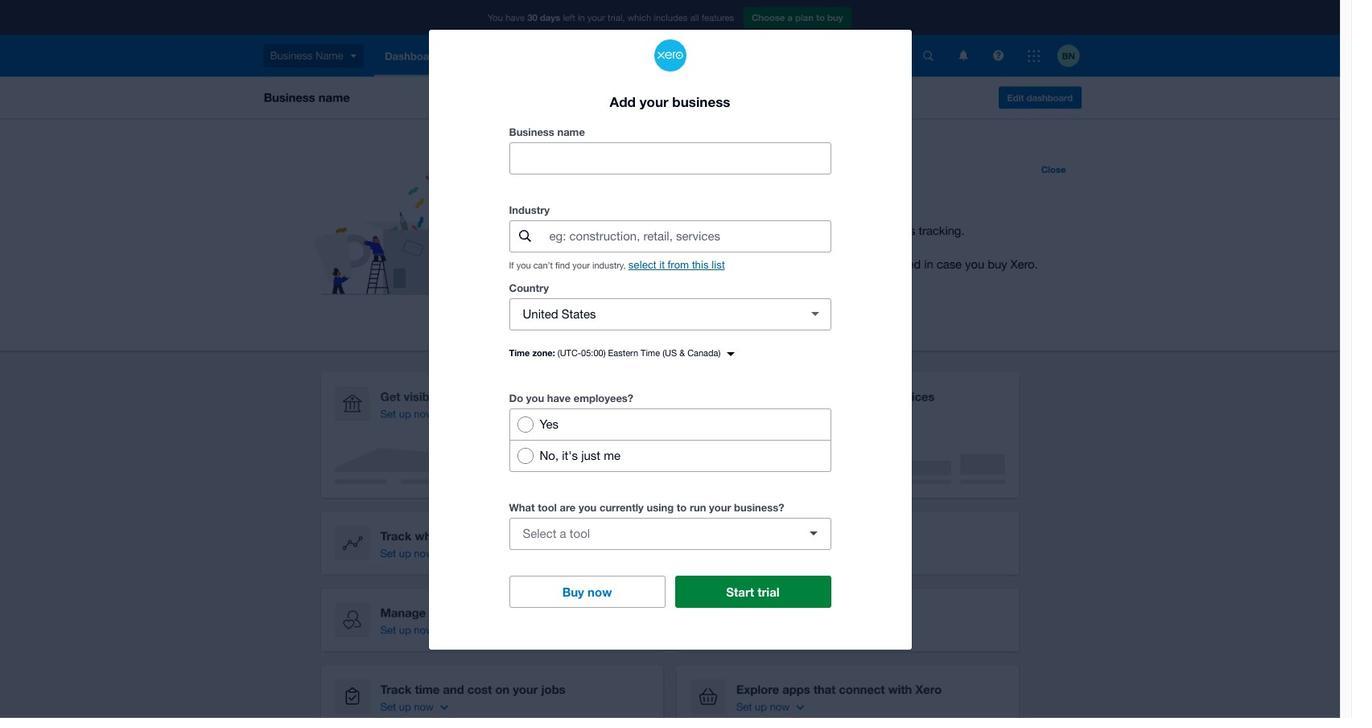 Task type: vqa. For each thing, say whether or not it's contained in the screenshot.
Time
yes



Task type: locate. For each thing, give the bounding box(es) containing it.
this
[[692, 259, 709, 271]]

1 vertical spatial your
[[573, 261, 590, 270]]

Industry field
[[548, 221, 830, 252]]

2 horizontal spatial your
[[709, 501, 731, 514]]

using
[[647, 501, 674, 514]]

from
[[668, 259, 689, 271]]

a
[[560, 527, 566, 541]]

your inside "if you can't find your industry, select it from this list"
[[573, 261, 590, 270]]

no, it's just me
[[540, 449, 621, 463]]

now
[[588, 585, 612, 600]]

add your business
[[610, 93, 730, 110]]

can't
[[533, 261, 553, 270]]

you inside "if you can't find your industry, select it from this list"
[[516, 261, 531, 270]]

just
[[581, 449, 601, 463]]

0 horizontal spatial your
[[573, 261, 590, 270]]

tool left are
[[538, 501, 557, 514]]

you right are
[[579, 501, 597, 514]]

1 horizontal spatial time
[[641, 348, 660, 358]]

1 horizontal spatial tool
[[570, 527, 590, 541]]

tool
[[538, 501, 557, 514], [570, 527, 590, 541]]

no,
[[540, 449, 559, 463]]

Country field
[[510, 299, 792, 330]]

business
[[672, 93, 730, 110]]

time
[[509, 348, 530, 358], [641, 348, 660, 358]]

select a tool
[[523, 527, 590, 541]]

it
[[659, 259, 665, 271]]

&
[[679, 348, 685, 358]]

zone:
[[532, 348, 555, 358]]

your
[[640, 93, 669, 110], [573, 261, 590, 270], [709, 501, 731, 514]]

start trial button
[[675, 576, 831, 608]]

your right 'add' at the left top of the page
[[640, 93, 669, 110]]

name
[[557, 125, 585, 138]]

if you can't find your industry, select it from this list
[[509, 259, 725, 271]]

select
[[523, 527, 557, 541]]

add
[[610, 93, 636, 110]]

you right if
[[516, 261, 531, 270]]

me
[[604, 449, 621, 463]]

0 vertical spatial you
[[516, 261, 531, 270]]

to
[[677, 501, 687, 514]]

0 vertical spatial your
[[640, 93, 669, 110]]

1 vertical spatial tool
[[570, 527, 590, 541]]

yes
[[540, 418, 559, 431]]

employees?
[[574, 392, 634, 405]]

(utc-
[[558, 348, 581, 358]]

time left (us
[[641, 348, 660, 358]]

time left zone: on the left top
[[509, 348, 530, 358]]

your right "run"
[[709, 501, 731, 514]]

tool inside popup button
[[570, 527, 590, 541]]

start trial
[[726, 585, 780, 600]]

1 horizontal spatial your
[[640, 93, 669, 110]]

you
[[516, 261, 531, 270], [526, 392, 544, 405], [579, 501, 597, 514]]

tool right a
[[570, 527, 590, 541]]

do you have employees?
[[509, 392, 634, 405]]

1 vertical spatial you
[[526, 392, 544, 405]]

05:00)
[[581, 348, 606, 358]]

xero image
[[654, 40, 686, 72]]

buy
[[562, 585, 584, 600]]

you right 'do'
[[526, 392, 544, 405]]

list
[[712, 259, 725, 271]]

business name
[[509, 125, 585, 138]]

business?
[[734, 501, 784, 514]]

industry,
[[592, 261, 626, 270]]

your right find
[[573, 261, 590, 270]]

0 horizontal spatial tool
[[538, 501, 557, 514]]

do you have employees? group
[[509, 409, 831, 472]]

country
[[509, 282, 549, 294]]



Task type: describe. For each thing, give the bounding box(es) containing it.
what tool are you currently using to run your business?
[[509, 501, 784, 514]]

clear image
[[799, 299, 831, 331]]

2 vertical spatial you
[[579, 501, 597, 514]]

eastern
[[608, 348, 638, 358]]

you for have
[[526, 392, 544, 405]]

currently
[[600, 501, 644, 514]]

run
[[690, 501, 706, 514]]

search icon image
[[519, 231, 531, 243]]

buy now
[[562, 585, 612, 600]]

start
[[726, 585, 754, 600]]

you for can't
[[516, 261, 531, 270]]

Business name field
[[510, 143, 830, 174]]

do
[[509, 392, 523, 405]]

have
[[547, 392, 571, 405]]

if
[[509, 261, 514, 270]]

select it from this list button
[[628, 259, 725, 271]]

select a tool button
[[509, 518, 831, 550]]

buy now button
[[509, 576, 665, 608]]

are
[[560, 501, 576, 514]]

time zone: (utc-05:00) eastern time (us & canada)
[[509, 348, 721, 358]]

select
[[628, 259, 656, 271]]

canada)
[[687, 348, 721, 358]]

(us
[[663, 348, 677, 358]]

business
[[509, 125, 554, 138]]

find
[[555, 261, 570, 270]]

0 vertical spatial tool
[[538, 501, 557, 514]]

trial
[[758, 585, 780, 600]]

it's
[[562, 449, 578, 463]]

0 horizontal spatial time
[[509, 348, 530, 358]]

2 vertical spatial your
[[709, 501, 731, 514]]

industry
[[509, 204, 550, 216]]

time inside time zone: (utc-05:00) eastern time (us & canada)
[[641, 348, 660, 358]]

what
[[509, 501, 535, 514]]



